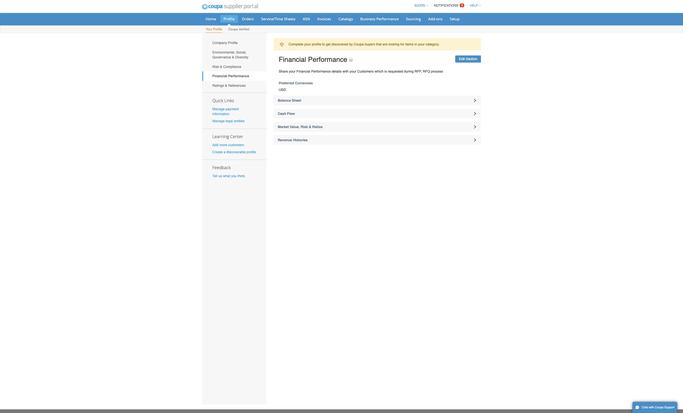 Task type: vqa. For each thing, say whether or not it's contained in the screenshot.
requests in the Requests To Join Are From New Users Requesting Access To This Account. Before Responding, Confirm That This Email Address Belongs To A User Who Is Part Of Your Organization. Either Invite The User To Join This Account (And Set Appropriate Permissions) Or Reject Their Request To Join.
no



Task type: locate. For each thing, give the bounding box(es) containing it.
notifications
[[434, 4, 459, 7]]

links
[[225, 98, 234, 103]]

ratios
[[313, 125, 323, 129]]

service/time sheets
[[261, 16, 296, 21]]

preferred
[[279, 81, 294, 85]]

profile right your in the left of the page
[[213, 27, 222, 31]]

value,
[[290, 125, 300, 129]]

add more customers link
[[213, 143, 244, 147]]

2 vertical spatial profile
[[228, 41, 238, 45]]

invoices
[[318, 16, 331, 21]]

financial performance down to
[[279, 56, 348, 64]]

feedback
[[213, 165, 231, 171]]

balance sheet heading
[[274, 96, 481, 106]]

manage for manage legal entities
[[213, 119, 225, 123]]

share
[[279, 70, 288, 73]]

performance inside business performance 'link'
[[377, 16, 399, 21]]

profile
[[224, 16, 235, 21], [213, 27, 222, 31], [228, 41, 238, 45]]

& down governance
[[220, 65, 222, 69]]

balance
[[278, 99, 291, 103]]

& left diversity
[[232, 55, 234, 59]]

entities
[[234, 119, 245, 123]]

0 vertical spatial financial
[[279, 56, 306, 64]]

risk right value,
[[301, 125, 308, 129]]

manage up information
[[213, 107, 225, 111]]

0 vertical spatial coupa
[[229, 27, 238, 31]]

ratings & references
[[213, 84, 246, 88]]

business performance
[[361, 16, 399, 21]]

0 vertical spatial with
[[343, 70, 349, 73]]

1 vertical spatial manage
[[213, 119, 225, 123]]

share your financial performance details with your customers which is requested during rfp, rfq process
[[279, 70, 443, 73]]

0 horizontal spatial with
[[343, 70, 349, 73]]

0 horizontal spatial risk
[[213, 65, 219, 69]]

are
[[383, 42, 388, 46]]

complete
[[289, 42, 304, 46]]

manage inside manage payment information
[[213, 107, 225, 111]]

performance right business
[[377, 16, 399, 21]]

currencies
[[295, 81, 313, 85]]

coupa verified link
[[228, 26, 250, 33]]

rfq
[[423, 70, 430, 73]]

0 horizontal spatial financial performance
[[213, 74, 249, 78]]

profile down coupa supplier portal image
[[224, 16, 235, 21]]

1 vertical spatial profile
[[247, 150, 256, 154]]

sourcing link
[[403, 15, 424, 23]]

coupa inside chat with coupa support "button"
[[655, 406, 664, 410]]

orders
[[242, 16, 254, 21]]

0 horizontal spatial coupa
[[229, 27, 238, 31]]

2 horizontal spatial coupa
[[655, 406, 664, 410]]

financial performance link
[[202, 71, 267, 81]]

revenue histories
[[278, 138, 308, 142]]

1 manage from the top
[[213, 107, 225, 111]]

risk down governance
[[213, 65, 219, 69]]

manage for manage payment information
[[213, 107, 225, 111]]

financial up currencies
[[297, 70, 310, 73]]

0 vertical spatial profile
[[312, 42, 321, 46]]

profile link
[[221, 15, 238, 23]]

by
[[349, 42, 353, 46]]

2 manage from the top
[[213, 119, 225, 123]]

manage payment information
[[213, 107, 239, 116]]

1 vertical spatial financial performance
[[213, 74, 249, 78]]

references
[[228, 84, 246, 88]]

& inside market value, risk & ratios dropdown button
[[309, 125, 312, 129]]

notifications 0
[[434, 3, 463, 7]]

discoverable
[[227, 150, 246, 154]]

2 vertical spatial coupa
[[655, 406, 664, 410]]

with inside chat with coupa support "button"
[[649, 406, 655, 410]]

company profile link
[[202, 38, 267, 48]]

diversity
[[235, 55, 249, 59]]

financial performance
[[279, 56, 348, 64], [213, 74, 249, 78]]

setup
[[450, 16, 460, 21]]

complete your profile to get discovered by coupa buyers that are looking for items in your category.
[[289, 42, 440, 46]]

environmental, social, governance & diversity link
[[202, 48, 267, 62]]

create a discoverable profile link
[[213, 150, 256, 154]]

preferred currencies
[[279, 81, 313, 85]]

more
[[220, 143, 227, 147]]

coupa
[[229, 27, 238, 31], [354, 42, 364, 46], [655, 406, 664, 410]]

edit section link
[[456, 56, 481, 63]]

histories
[[293, 138, 308, 142]]

your profile link
[[206, 26, 223, 33]]

market value, risk & ratios
[[278, 125, 323, 129]]

navigation
[[413, 1, 481, 10]]

risk
[[213, 65, 219, 69], [301, 125, 308, 129]]

profile inside 'link'
[[213, 27, 222, 31]]

profile left to
[[312, 42, 321, 46]]

1 vertical spatial profile
[[213, 27, 222, 31]]

your
[[304, 42, 311, 46], [418, 42, 425, 46], [289, 70, 296, 73], [350, 70, 357, 73]]

performance up references at the top of page
[[228, 74, 249, 78]]

profile right discoverable
[[247, 150, 256, 154]]

1 horizontal spatial with
[[649, 406, 655, 410]]

performance up details
[[308, 56, 348, 64]]

add-ons link
[[425, 15, 446, 23]]

usd
[[279, 88, 286, 92]]

process
[[431, 70, 443, 73]]

complete your profile to get discovered by coupa buyers that are looking for items in your category. alert
[[274, 38, 481, 51]]

1 horizontal spatial risk
[[301, 125, 308, 129]]

coupa verified
[[229, 27, 250, 31]]

coupa left the verified
[[229, 27, 238, 31]]

your right share
[[289, 70, 296, 73]]

looking
[[389, 42, 400, 46]]

details
[[332, 70, 342, 73]]

invoices link
[[314, 15, 335, 23]]

financial up the ratings
[[213, 74, 227, 78]]

1 vertical spatial coupa
[[354, 42, 364, 46]]

financial
[[279, 56, 306, 64], [297, 70, 310, 73], [213, 74, 227, 78]]

manage down information
[[213, 119, 225, 123]]

1 vertical spatial financial
[[297, 70, 310, 73]]

a
[[224, 150, 226, 154]]

market
[[278, 125, 289, 129]]

your profile
[[206, 27, 222, 31]]

coupa inside complete your profile to get discovered by coupa buyers that are looking for items in your category. alert
[[354, 42, 364, 46]]

compliance
[[223, 65, 242, 69]]

to
[[322, 42, 325, 46]]

1 horizontal spatial financial performance
[[279, 56, 348, 64]]

0 vertical spatial financial performance
[[279, 56, 348, 64]]

manage legal entities link
[[213, 119, 245, 123]]

with right details
[[343, 70, 349, 73]]

ons
[[437, 16, 443, 21]]

1 horizontal spatial profile
[[312, 42, 321, 46]]

with
[[343, 70, 349, 73], [649, 406, 655, 410]]

1 vertical spatial risk
[[301, 125, 308, 129]]

coupa left support
[[655, 406, 664, 410]]

sheets
[[284, 16, 296, 21]]

profile up environmental, social, governance & diversity link
[[228, 41, 238, 45]]

0 vertical spatial manage
[[213, 107, 225, 111]]

1 horizontal spatial coupa
[[354, 42, 364, 46]]

payment
[[226, 107, 239, 111]]

requested
[[388, 70, 403, 73]]

coupa right by in the right top of the page
[[354, 42, 364, 46]]

& left ratios
[[309, 125, 312, 129]]

your
[[206, 27, 212, 31]]

2 vertical spatial financial
[[213, 74, 227, 78]]

financial up share
[[279, 56, 306, 64]]

1 vertical spatial with
[[649, 406, 655, 410]]

& right the ratings
[[225, 84, 227, 88]]

service/time sheets link
[[258, 15, 299, 23]]

quick links
[[213, 98, 234, 103]]

with right chat
[[649, 406, 655, 410]]

navigation containing notifications 0
[[413, 1, 481, 10]]

sourcing
[[406, 16, 421, 21]]

financial performance down compliance
[[213, 74, 249, 78]]



Task type: describe. For each thing, give the bounding box(es) containing it.
for
[[401, 42, 405, 46]]

profile for company profile
[[228, 41, 238, 45]]

ratings
[[213, 84, 224, 88]]

catalogs
[[339, 16, 353, 21]]

service/time
[[261, 16, 283, 21]]

coupa supplier portal image
[[199, 1, 262, 13]]

items
[[406, 42, 414, 46]]

chat with coupa support button
[[633, 403, 678, 414]]

setup link
[[447, 15, 463, 23]]

0 vertical spatial profile
[[224, 16, 235, 21]]

manage legal entities
[[213, 119, 245, 123]]

create
[[213, 150, 223, 154]]

profile for your profile
[[213, 27, 222, 31]]

bjord link
[[413, 4, 429, 7]]

0 horizontal spatial profile
[[247, 150, 256, 154]]

help
[[470, 4, 478, 7]]

tell us what you think
[[213, 174, 245, 178]]

buyers
[[365, 42, 375, 46]]

risk inside dropdown button
[[301, 125, 308, 129]]

discovered
[[332, 42, 349, 46]]

cash flow heading
[[274, 109, 481, 119]]

market value, risk & ratios heading
[[274, 122, 481, 132]]

home link
[[203, 15, 220, 23]]

cash
[[278, 112, 286, 116]]

balance sheet button
[[274, 96, 481, 106]]

learning
[[213, 134, 229, 140]]

quick
[[213, 98, 223, 103]]

is
[[385, 70, 387, 73]]

add-ons
[[429, 16, 443, 21]]

section
[[466, 57, 478, 61]]

performance inside the "financial performance" link
[[228, 74, 249, 78]]

during
[[404, 70, 414, 73]]

us
[[219, 174, 222, 178]]

revenue histories button
[[274, 135, 481, 145]]

business
[[361, 16, 376, 21]]

0
[[462, 3, 463, 7]]

risk & compliance link
[[202, 62, 267, 71]]

get
[[326, 42, 331, 46]]

tell us what you think button
[[213, 174, 245, 179]]

your right the in
[[418, 42, 425, 46]]

you
[[231, 174, 237, 178]]

& inside ratings & references link
[[225, 84, 227, 88]]

performance left details
[[311, 70, 331, 73]]

chat
[[642, 406, 649, 410]]

add more customers
[[213, 143, 244, 147]]

create a discoverable profile
[[213, 150, 256, 154]]

orders link
[[239, 15, 257, 23]]

center
[[230, 134, 243, 140]]

bjord
[[415, 4, 426, 7]]

0 vertical spatial risk
[[213, 65, 219, 69]]

rfp,
[[415, 70, 422, 73]]

chat with coupa support
[[642, 406, 675, 410]]

ratings & references link
[[202, 81, 267, 90]]

help link
[[468, 4, 481, 7]]

asn link
[[300, 15, 313, 23]]

support
[[665, 406, 675, 410]]

what
[[223, 174, 230, 178]]

customers
[[358, 70, 374, 73]]

market value, risk & ratios button
[[274, 122, 481, 132]]

add
[[213, 143, 219, 147]]

your right complete
[[304, 42, 311, 46]]

governance
[[213, 55, 231, 59]]

legal
[[226, 119, 233, 123]]

revenue
[[278, 138, 292, 142]]

add-
[[429, 16, 437, 21]]

profile inside alert
[[312, 42, 321, 46]]

learning center
[[213, 134, 243, 140]]

edit
[[459, 57, 465, 61]]

home
[[206, 16, 216, 21]]

business performance link
[[357, 15, 402, 23]]

social,
[[236, 50, 247, 54]]

sheet
[[292, 99, 301, 103]]

in
[[415, 42, 417, 46]]

think
[[238, 174, 245, 178]]

& inside environmental, social, governance & diversity
[[232, 55, 234, 59]]

company profile
[[213, 41, 238, 45]]

cash flow
[[278, 112, 295, 116]]

catalogs link
[[336, 15, 357, 23]]

that
[[376, 42, 382, 46]]

coupa inside coupa verified link
[[229, 27, 238, 31]]

& inside "risk & compliance" link
[[220, 65, 222, 69]]

which
[[375, 70, 384, 73]]

balance sheet
[[278, 99, 301, 103]]

category.
[[426, 42, 440, 46]]

edit section
[[459, 57, 478, 61]]

tell
[[213, 174, 218, 178]]

your left the customers
[[350, 70, 357, 73]]

revenue histories heading
[[274, 135, 481, 145]]



